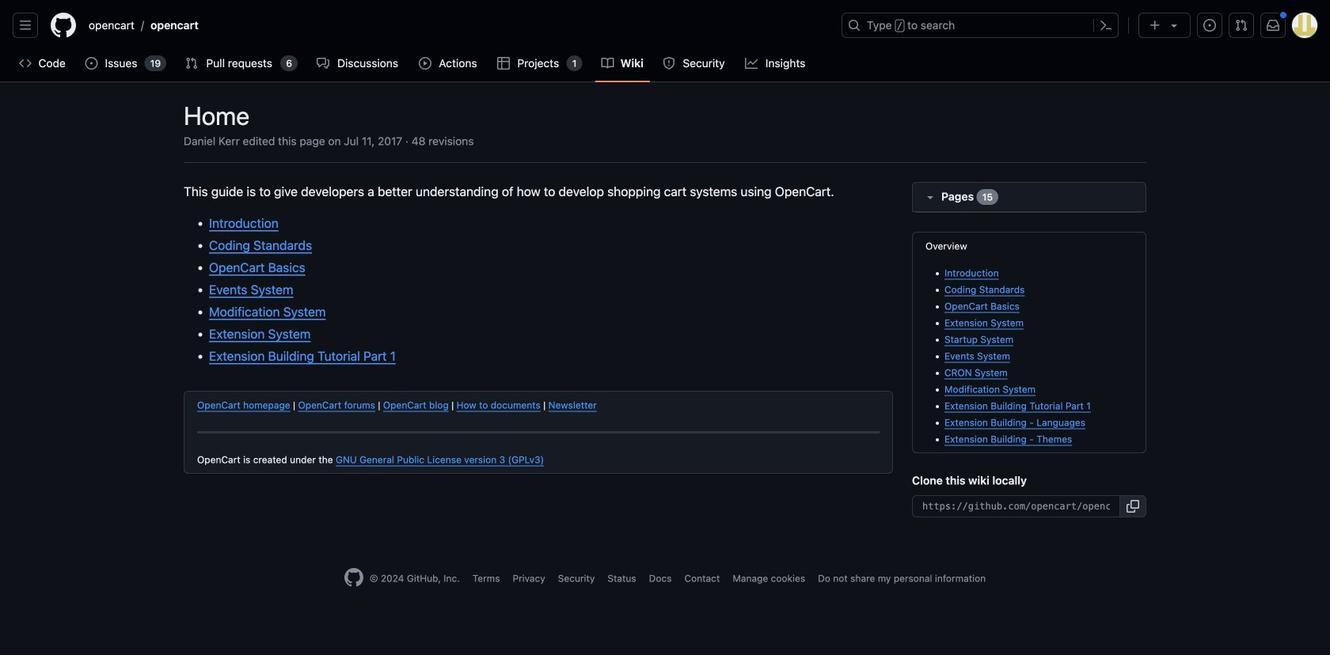 Task type: vqa. For each thing, say whether or not it's contained in the screenshot.
"Homepage" ICON to the left
yes



Task type: describe. For each thing, give the bounding box(es) containing it.
1 vertical spatial homepage image
[[344, 569, 363, 588]]

play image
[[419, 57, 432, 70]]

git pull request image for the topmost issue opened icon
[[1236, 19, 1248, 32]]

table image
[[497, 57, 510, 70]]

0 vertical spatial issue opened image
[[1204, 19, 1217, 32]]

graph image
[[746, 57, 758, 70]]

Clone URL for this wiki text field
[[913, 496, 1121, 518]]

git pull request image for leftmost issue opened icon
[[186, 57, 198, 70]]

notifications image
[[1267, 19, 1280, 32]]

shield image
[[663, 57, 676, 70]]

plus image
[[1149, 19, 1162, 32]]

copy to clipboard image
[[1127, 501, 1140, 513]]

triangle down image
[[1168, 19, 1181, 32]]

book image
[[602, 57, 614, 70]]

command palette image
[[1100, 19, 1113, 32]]

0 vertical spatial homepage image
[[51, 13, 76, 38]]

code image
[[19, 57, 32, 70]]



Task type: locate. For each thing, give the bounding box(es) containing it.
1 vertical spatial issue opened image
[[85, 57, 98, 70]]

1 vertical spatial git pull request image
[[186, 57, 198, 70]]

comment discussion image
[[317, 57, 330, 70]]

issue opened image right triangle down image
[[1204, 19, 1217, 32]]

1 horizontal spatial issue opened image
[[1204, 19, 1217, 32]]

1 horizontal spatial homepage image
[[344, 569, 363, 588]]

0 horizontal spatial homepage image
[[51, 13, 76, 38]]

issue opened image right code icon
[[85, 57, 98, 70]]

git pull request image
[[1236, 19, 1248, 32], [186, 57, 198, 70]]

0 horizontal spatial git pull request image
[[186, 57, 198, 70]]

homepage image
[[51, 13, 76, 38], [344, 569, 363, 588]]

1 horizontal spatial git pull request image
[[1236, 19, 1248, 32]]

triangle down image
[[924, 191, 937, 204]]

0 vertical spatial git pull request image
[[1236, 19, 1248, 32]]

issue opened image
[[1204, 19, 1217, 32], [85, 57, 98, 70]]

0 horizontal spatial issue opened image
[[85, 57, 98, 70]]

list
[[82, 13, 833, 38]]



